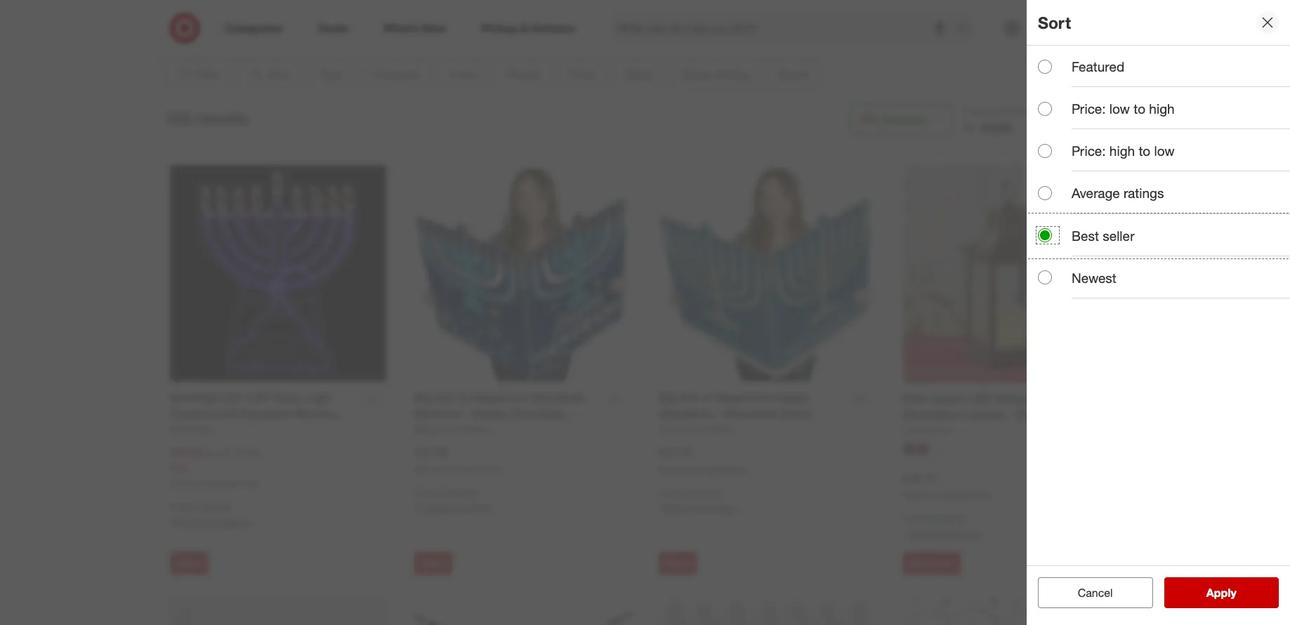 Task type: describe. For each thing, give the bounding box(es) containing it.
165
[[165, 108, 192, 128]]

apply button
[[1164, 577, 1279, 608]]

free with redcard or $35 orders
[[964, 104, 1128, 118]]

results
[[196, 108, 248, 128]]

to for price: low to high
[[1134, 101, 1146, 117]]

average
[[1072, 185, 1120, 201]]

when inside "$99.99 reg $113.99 sale when purchased online"
[[170, 478, 192, 488]]

sponsored
[[1025, 34, 1067, 44]]

$35
[[1075, 104, 1093, 118]]

price: high to low
[[1072, 143, 1175, 159]]

price: low to high
[[1072, 101, 1175, 117]]

seller
[[1103, 227, 1135, 243]]

with
[[990, 104, 1010, 118]]

1 horizontal spatial low
[[1154, 143, 1175, 159]]

1 $37.99 from the left
[[414, 445, 448, 459]]

1 vertical spatial to
[[964, 120, 975, 134]]

sale
[[170, 461, 189, 473]]

best
[[1072, 227, 1099, 243]]

sort dialog
[[1027, 0, 1290, 625]]

reg
[[206, 446, 221, 458]]

apply
[[1207, 586, 1237, 600]]

newest
[[1072, 270, 1117, 286]]

best seller
[[1072, 227, 1135, 243]]

$99.99
[[170, 445, 204, 459]]

$36.75 when purchased online
[[903, 471, 993, 500]]

or
[[1061, 104, 1072, 118]]

0 vertical spatial low
[[1110, 101, 1130, 117]]

online inside "$99.99 reg $113.99 sale when purchased online"
[[237, 478, 259, 488]]

$36.75
[[903, 471, 937, 485]]

price: for price: high to low
[[1072, 143, 1106, 159]]

purchased inside "$99.99 reg $113.99 sale when purchased online"
[[194, 478, 234, 488]]

2 $37.99 from the left
[[659, 445, 692, 459]]

$113.99
[[223, 446, 258, 458]]

average ratings
[[1072, 185, 1164, 201]]



Task type: locate. For each thing, give the bounding box(es) containing it.
None radio
[[1038, 59, 1052, 73], [1038, 186, 1052, 200], [1038, 228, 1052, 242], [1038, 59, 1052, 73], [1038, 186, 1052, 200], [1038, 228, 1052, 242]]

0 vertical spatial price:
[[1072, 101, 1106, 117]]

1 horizontal spatial $37.99
[[659, 445, 692, 459]]

cancel button
[[1038, 577, 1153, 608]]

orders
[[1096, 104, 1128, 118]]

exclusions apply. link
[[418, 502, 494, 514], [662, 502, 738, 514], [173, 516, 250, 528], [907, 528, 983, 540]]

165 results
[[165, 108, 248, 128]]

search button
[[949, 13, 983, 46]]

featured
[[1072, 58, 1125, 74]]

free
[[964, 104, 987, 118], [414, 487, 434, 499], [659, 487, 678, 499], [170, 501, 189, 513], [903, 513, 923, 525]]

search
[[949, 22, 983, 36]]

low right $35
[[1110, 101, 1130, 117]]

1 horizontal spatial $37.99 when purchased online
[[659, 445, 748, 474]]

price: right or
[[1072, 101, 1106, 117]]

low
[[1110, 101, 1130, 117], [1154, 143, 1175, 159]]

1 horizontal spatial high
[[1149, 101, 1175, 117]]

price: down $35
[[1072, 143, 1106, 159]]

$37.99
[[414, 445, 448, 459], [659, 445, 692, 459]]

1 price: from the top
[[1072, 101, 1106, 117]]

1 $37.99 when purchased online from the left
[[414, 445, 504, 474]]

high right orders
[[1149, 101, 1175, 117]]

0 vertical spatial to
[[1134, 101, 1146, 117]]

What can we help you find? suggestions appear below search field
[[609, 13, 959, 44]]

exclusions
[[418, 502, 465, 514], [662, 502, 709, 514], [173, 516, 220, 528], [907, 528, 954, 540]]

1 vertical spatial price:
[[1072, 143, 1106, 159]]

1 vertical spatial high
[[1110, 143, 1135, 159]]

shipping
[[437, 487, 474, 499], [681, 487, 719, 499], [192, 501, 230, 513], [925, 513, 963, 525]]

online inside $36.75 when purchased online
[[970, 490, 993, 500]]

apply.
[[468, 502, 494, 514], [712, 502, 738, 514], [223, 516, 250, 528], [956, 528, 983, 540]]

free shipping * * exclusions apply.
[[414, 487, 494, 514], [659, 487, 738, 514], [170, 501, 250, 528], [903, 513, 983, 540]]

cancel
[[1078, 586, 1113, 600]]

1 vertical spatial low
[[1154, 143, 1175, 159]]

2 $37.99 when purchased online from the left
[[659, 445, 748, 474]]

$99.99 reg $113.99 sale when purchased online
[[170, 445, 259, 488]]

redcard
[[1014, 104, 1058, 118]]

high down orders
[[1110, 143, 1135, 159]]

to for price: high to low
[[1139, 143, 1151, 159]]

2 price: from the top
[[1072, 143, 1106, 159]]

None radio
[[1038, 102, 1052, 116], [1038, 144, 1052, 158], [1038, 271, 1052, 285], [1038, 102, 1052, 116], [1038, 144, 1052, 158], [1038, 271, 1052, 285]]

to
[[1134, 101, 1146, 117], [964, 120, 975, 134], [1139, 143, 1151, 159]]

purchased inside $36.75 when purchased online
[[927, 490, 968, 500]]

advertisement region
[[224, 0, 1067, 33]]

$37.99 when purchased online
[[414, 445, 504, 474], [659, 445, 748, 474]]

low up "ratings"
[[1154, 143, 1175, 159]]

price: for price: low to high
[[1072, 101, 1106, 117]]

high
[[1149, 101, 1175, 117], [1110, 143, 1135, 159]]

when inside $36.75 when purchased online
[[903, 490, 925, 500]]

0 horizontal spatial high
[[1110, 143, 1135, 159]]

0 horizontal spatial low
[[1110, 101, 1130, 117]]

0 vertical spatial high
[[1149, 101, 1175, 117]]

price:
[[1072, 101, 1106, 117], [1072, 143, 1106, 159]]

0 horizontal spatial $37.99
[[414, 445, 448, 459]]

online
[[481, 464, 504, 474], [725, 464, 748, 474], [237, 478, 259, 488], [970, 490, 993, 500]]

sort
[[1038, 12, 1071, 32]]

when
[[414, 464, 436, 474], [659, 464, 681, 474], [170, 478, 192, 488], [903, 490, 925, 500]]

0 horizontal spatial $37.99 when purchased online
[[414, 445, 504, 474]]

*
[[474, 487, 478, 499], [719, 487, 722, 499], [230, 501, 233, 513], [414, 502, 418, 514], [659, 502, 662, 514], [963, 513, 966, 525], [170, 516, 173, 528], [903, 528, 907, 540]]

purchased
[[439, 464, 479, 474], [683, 464, 723, 474], [194, 478, 234, 488], [927, 490, 968, 500]]

ratings
[[1124, 185, 1164, 201]]

2 vertical spatial to
[[1139, 143, 1151, 159]]



Task type: vqa. For each thing, say whether or not it's contained in the screenshot.
Up
no



